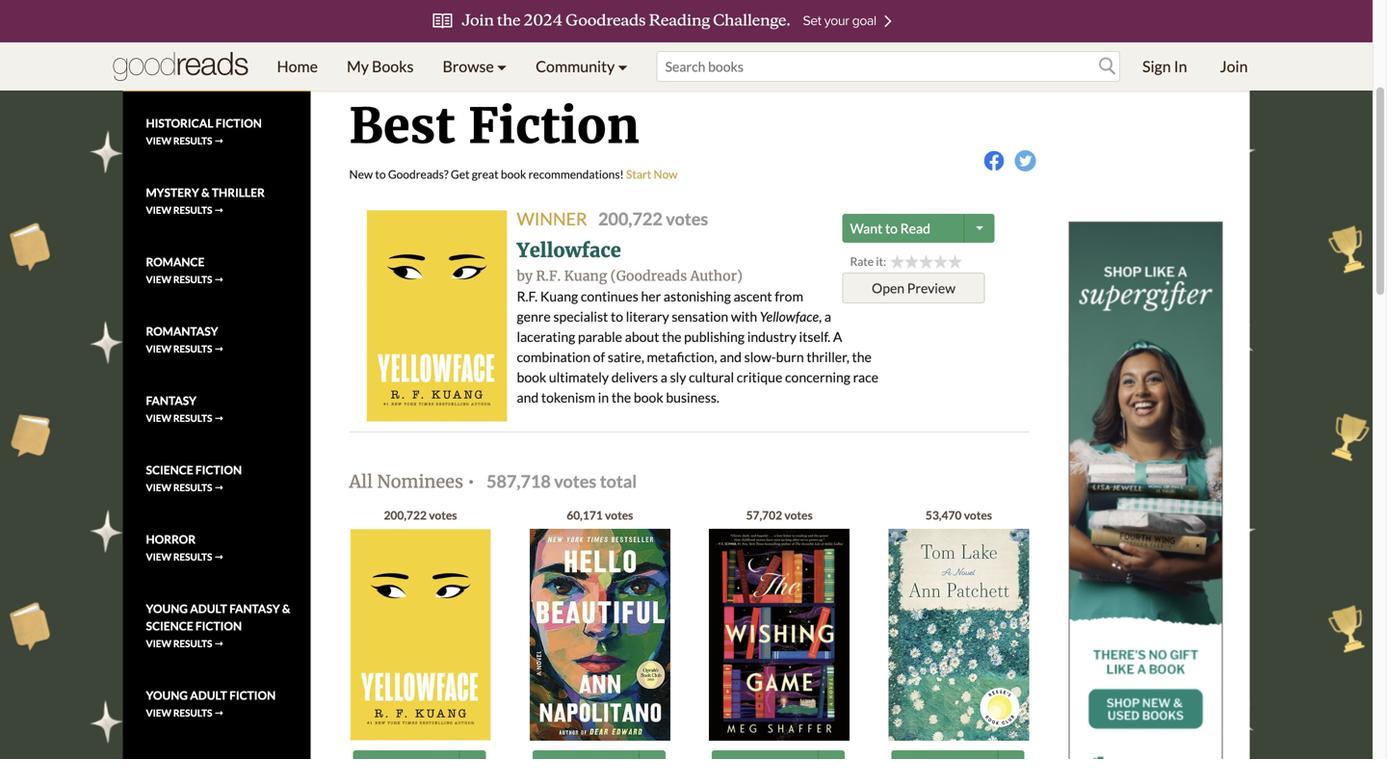 Task type: locate. For each thing, give the bounding box(es) containing it.
parable
[[578, 328, 622, 345]]

community ▾
[[536, 57, 628, 76]]

1 horizontal spatial 200,722
[[598, 208, 663, 229]]

science inside 'science fiction view results →'
[[146, 463, 193, 477]]

587,718
[[487, 471, 551, 492]]

votes inside all nominees • 587,718 votes total
[[554, 471, 596, 492]]

by
[[517, 267, 533, 285]]

→ up the historical fiction view results →
[[214, 65, 224, 77]]

200,722 down nominees
[[384, 508, 427, 522]]

fiction inside young adult fiction view results →
[[229, 688, 276, 702]]

1 ▾ from the left
[[497, 57, 507, 76]]

200,722 down start at top left
[[598, 208, 663, 229]]

results up young adult fiction view results →
[[173, 638, 212, 649]]

→ down young adult fantasy & science fiction view results →
[[214, 707, 224, 718]]

view inside young adult fiction view results →
[[146, 707, 171, 718]]

winner 200,722 votes yellowface by r.f. kuang (goodreads author)
[[517, 208, 743, 285]]

young down young adult fantasy & science fiction view results →
[[146, 688, 188, 702]]

to inside r.f. kuang continues her astonishing ascent from genre specialist to literary sensation with
[[611, 308, 623, 325]]

new
[[349, 167, 373, 181]]

yellowface down from
[[760, 308, 819, 325]]

2 science from the top
[[146, 619, 193, 633]]

8 results from the top
[[173, 551, 212, 562]]

1 young from the top
[[146, 601, 188, 615]]

results inside mystery & thriller view results →
[[173, 204, 212, 216]]

results up 'science fiction view results →'
[[173, 412, 212, 424]]

thriller,
[[807, 349, 849, 365]]

book down combination
[[517, 369, 546, 385]]

6 view from the top
[[146, 412, 171, 424]]

1 adult from the top
[[190, 601, 227, 615]]

7 results from the top
[[173, 481, 212, 493]]

romance view results →
[[146, 255, 224, 285]]

results down historical
[[173, 135, 212, 146]]

6 results from the top
[[173, 412, 212, 424]]

0 horizontal spatial and
[[517, 389, 539, 406]]

view inside romance view results →
[[146, 273, 171, 285]]

0 horizontal spatial fantasy
[[146, 393, 197, 407]]

0 vertical spatial kuang
[[564, 267, 607, 285]]

1 horizontal spatial fantasy
[[229, 601, 280, 615]]

2 young from the top
[[146, 688, 188, 702]]

results inside romantasy view results →
[[173, 343, 212, 354]]

1 horizontal spatial to
[[611, 308, 623, 325]]

my
[[347, 57, 369, 76]]

total
[[600, 471, 637, 492]]

10 view from the top
[[146, 707, 171, 718]]

continues
[[581, 288, 638, 304]]

0 horizontal spatial ▾
[[497, 57, 507, 76]]

1 vertical spatial to
[[885, 220, 898, 236]]

romantasy
[[146, 324, 218, 338]]

→ inside fantasy view results →
[[214, 412, 224, 424]]

browse
[[443, 57, 494, 76]]

1 horizontal spatial ▾
[[618, 57, 628, 76]]

2 ▾ from the left
[[618, 57, 628, 76]]

results
[[173, 65, 212, 77], [173, 135, 212, 146], [173, 204, 212, 216], [173, 273, 212, 285], [173, 343, 212, 354], [173, 412, 212, 424], [173, 481, 212, 493], [173, 551, 212, 562], [173, 638, 212, 649], [173, 707, 212, 718]]

9 view from the top
[[146, 638, 171, 649]]

→ up young adult fiction view results →
[[214, 638, 224, 649]]

4 → from the top
[[214, 273, 224, 285]]

→ up 'science fiction view results →'
[[214, 412, 224, 424]]

science down 'horror view results →' on the bottom
[[146, 619, 193, 633]]

2 vertical spatial the
[[612, 389, 631, 406]]

book right the great
[[501, 167, 526, 181]]

0 vertical spatial yellowface
[[517, 238, 621, 262]]

0 vertical spatial yellowface by r.f. kuang image
[[367, 210, 507, 422]]

0 vertical spatial adult
[[190, 601, 227, 615]]

new to goodreads? get great book recommendations! start now
[[349, 167, 678, 181]]

mystery & thriller view results →
[[146, 185, 265, 216]]

2 horizontal spatial to
[[885, 220, 898, 236]]

→ up young adult fantasy & science fiction view results →
[[214, 551, 224, 562]]

r.f. inside r.f. kuang continues her astonishing ascent from genre specialist to literary sensation with
[[517, 288, 538, 304]]

adult
[[190, 601, 227, 615], [190, 688, 227, 702]]

join link
[[1206, 42, 1262, 91]]

group
[[890, 254, 962, 269]]

adult down young adult fantasy & science fiction view results →
[[190, 688, 227, 702]]

mystery
[[146, 185, 199, 199]]

7 → from the top
[[214, 481, 224, 493]]

3 → from the top
[[214, 204, 224, 216]]

→ down thriller
[[214, 204, 224, 216]]

votes down nominees
[[429, 508, 457, 522]]

r.f. down the "by"
[[517, 288, 538, 304]]

200,722
[[598, 208, 663, 229], [384, 508, 427, 522]]

1 → from the top
[[214, 65, 224, 77]]

kuang down r.f. kuang link
[[540, 288, 578, 304]]

1 horizontal spatial the
[[662, 328, 681, 345]]

0 horizontal spatial to
[[375, 167, 386, 181]]

57,702
[[746, 508, 782, 522]]

0 vertical spatial &
[[201, 185, 210, 199]]

results down young adult fantasy & science fiction view results →
[[173, 707, 212, 718]]

results inside young adult fantasy & science fiction view results →
[[173, 638, 212, 649]]

and down publishing
[[720, 349, 742, 365]]

community
[[536, 57, 615, 76]]

young inside young adult fantasy & science fiction view results →
[[146, 601, 188, 615]]

0 horizontal spatial 200,722
[[384, 508, 427, 522]]

→ up romantasy
[[214, 273, 224, 285]]

results down romantasy
[[173, 343, 212, 354]]

1 vertical spatial science
[[146, 619, 193, 633]]

science down fantasy view results →
[[146, 463, 193, 477]]

results inside the historical fiction view results →
[[173, 135, 212, 146]]

to left the read
[[885, 220, 898, 236]]

0 vertical spatial science
[[146, 463, 193, 477]]

votes up 60,171
[[554, 471, 596, 492]]

get
[[451, 167, 470, 181]]

1 vertical spatial &
[[282, 601, 290, 615]]

1 vertical spatial r.f.
[[517, 288, 538, 304]]

8 view from the top
[[146, 551, 171, 562]]

a
[[833, 328, 842, 345]]

▾
[[497, 57, 507, 76], [618, 57, 628, 76]]

& inside mystery & thriller view results →
[[201, 185, 210, 199]]

adult down 'horror view results →' on the bottom
[[190, 601, 227, 615]]

1 vertical spatial the
[[852, 349, 872, 365]]

business.
[[666, 389, 719, 406]]

1 vertical spatial adult
[[190, 688, 227, 702]]

view
[[146, 65, 171, 77], [146, 135, 171, 146], [146, 204, 171, 216], [146, 273, 171, 285], [146, 343, 171, 354], [146, 412, 171, 424], [146, 481, 171, 493], [146, 551, 171, 562], [146, 638, 171, 649], [146, 707, 171, 718]]

0 horizontal spatial the
[[612, 389, 631, 406]]

5 results from the top
[[173, 343, 212, 354]]

0 vertical spatial r.f.
[[536, 267, 561, 285]]

9 → from the top
[[214, 638, 224, 649]]

fiction right historical
[[216, 116, 262, 130]]

yellowface
[[517, 238, 621, 262], [760, 308, 819, 325]]

r.f. kuang link
[[536, 267, 607, 285]]

yellowface up r.f. kuang link
[[517, 238, 621, 262]]

53,470 votes
[[926, 508, 992, 522]]

advertisement region
[[313, 0, 1247, 34], [1069, 222, 1223, 759]]

young
[[146, 601, 188, 615], [146, 688, 188, 702]]

1 results from the top
[[173, 65, 212, 77]]

rate it:
[[850, 254, 886, 268]]

young inside young adult fiction view results →
[[146, 688, 188, 702]]

results up horror
[[173, 481, 212, 493]]

votes down now
[[666, 208, 708, 229]]

home link
[[262, 42, 332, 91]]

kuang down yellowface link
[[564, 267, 607, 285]]

a
[[824, 308, 831, 325], [661, 369, 667, 385]]

young adult fiction view results →
[[146, 688, 276, 718]]

and left tokenism
[[517, 389, 539, 406]]

tom lake by ann patchett image
[[889, 529, 1029, 741]]

kuang inside r.f. kuang continues her astonishing ascent from genre specialist to literary sensation with
[[540, 288, 578, 304]]

2 vertical spatial to
[[611, 308, 623, 325]]

in
[[1174, 57, 1187, 76]]

results inside young adult fiction view results →
[[173, 707, 212, 718]]

1 vertical spatial yellowface
[[760, 308, 819, 325]]

the right in
[[612, 389, 631, 406]]

→
[[214, 65, 224, 77], [214, 135, 224, 146], [214, 204, 224, 216], [214, 273, 224, 285], [214, 343, 224, 354], [214, 412, 224, 424], [214, 481, 224, 493], [214, 551, 224, 562], [214, 638, 224, 649], [214, 707, 224, 718]]

fantasy view results →
[[146, 393, 224, 424]]

6 → from the top
[[214, 412, 224, 424]]

votes right 57,702
[[784, 508, 813, 522]]

fantasy inside young adult fantasy & science fiction view results →
[[229, 601, 280, 615]]

fiction
[[146, 47, 192, 61], [468, 96, 640, 156], [216, 116, 262, 130], [195, 463, 242, 477], [195, 619, 242, 633], [229, 688, 276, 702]]

Search books text field
[[657, 51, 1120, 82]]

the up race
[[852, 349, 872, 365]]

1 view from the top
[[146, 65, 171, 77]]

yellowface by r.f. kuang image
[[367, 210, 507, 422], [350, 529, 491, 741]]

adult for fiction
[[190, 601, 227, 615]]

4 results from the top
[[173, 273, 212, 285]]

▾ for browse ▾
[[497, 57, 507, 76]]

the wishing game by meg shaffer image
[[709, 529, 850, 743]]

2 view from the top
[[146, 135, 171, 146]]

a right ,
[[824, 308, 831, 325]]

0 vertical spatial book
[[501, 167, 526, 181]]

fiction down fantasy view results →
[[195, 463, 242, 477]]

,
[[819, 308, 822, 325]]

3 results from the top
[[173, 204, 212, 216]]

1 vertical spatial 200,722
[[384, 508, 427, 522]]

2 horizontal spatial the
[[852, 349, 872, 365]]

book down delivers
[[634, 389, 663, 406]]

results inside 'science fiction view results →'
[[173, 481, 212, 493]]

adult for →
[[190, 688, 227, 702]]

to right new
[[375, 167, 386, 181]]

1 vertical spatial kuang
[[540, 288, 578, 304]]

science inside young adult fantasy & science fiction view results →
[[146, 619, 193, 633]]

→ up 'horror view results →' on the bottom
[[214, 481, 224, 493]]

r.f.
[[536, 267, 561, 285], [517, 288, 538, 304]]

tokenism
[[541, 389, 595, 406]]

0 vertical spatial young
[[146, 601, 188, 615]]

fiction inside the historical fiction view results →
[[216, 116, 262, 130]]

60,171 votes
[[567, 508, 633, 522]]

historical
[[146, 116, 213, 130]]

adult inside young adult fantasy & science fiction view results →
[[190, 601, 227, 615]]

a left sly
[[661, 369, 667, 385]]

•
[[468, 471, 475, 493]]

to
[[375, 167, 386, 181], [885, 220, 898, 236], [611, 308, 623, 325]]

1 horizontal spatial a
[[824, 308, 831, 325]]

0 vertical spatial 200,722
[[598, 208, 663, 229]]

→ inside mystery & thriller view results →
[[214, 204, 224, 216]]

→ inside romance view results →
[[214, 273, 224, 285]]

open
[[872, 280, 905, 296]]

&
[[201, 185, 210, 199], [282, 601, 290, 615]]

results down romance
[[173, 273, 212, 285]]

want to read
[[850, 220, 930, 236]]

1 vertical spatial a
[[661, 369, 667, 385]]

share on facebook image
[[984, 150, 1005, 171]]

1 vertical spatial young
[[146, 688, 188, 702]]

2 → from the top
[[214, 135, 224, 146]]

about
[[625, 328, 659, 345]]

▾ right community
[[618, 57, 628, 76]]

young for results
[[146, 688, 188, 702]]

ascent
[[734, 288, 772, 304]]

r.f. right the "by"
[[536, 267, 561, 285]]

2 results from the top
[[173, 135, 212, 146]]

0 horizontal spatial yellowface
[[517, 238, 621, 262]]

2 adult from the top
[[190, 688, 227, 702]]

to down continues
[[611, 308, 623, 325]]

4 view from the top
[[146, 273, 171, 285]]

0 vertical spatial and
[[720, 349, 742, 365]]

0 horizontal spatial a
[[661, 369, 667, 385]]

→ down romantasy
[[214, 343, 224, 354]]

0 vertical spatial to
[[375, 167, 386, 181]]

10 results from the top
[[173, 707, 212, 718]]

votes down total at the bottom
[[605, 508, 633, 522]]

0 vertical spatial fantasy
[[146, 393, 197, 407]]

1 science from the top
[[146, 463, 193, 477]]

author)
[[690, 267, 743, 285]]

0 vertical spatial advertisement region
[[313, 0, 1247, 34]]

young down 'horror view results →' on the bottom
[[146, 601, 188, 615]]

fiction up historical
[[146, 47, 192, 61]]

book
[[501, 167, 526, 181], [517, 369, 546, 385], [634, 389, 663, 406]]

fiction down young adult fantasy & science fiction view results →
[[229, 688, 276, 702]]

▾ right browse
[[497, 57, 507, 76]]

9 results from the top
[[173, 638, 212, 649]]

open preview link
[[842, 273, 985, 303]]

recommendations!
[[528, 167, 624, 181]]

results up historical
[[173, 65, 212, 77]]

genre
[[517, 308, 551, 325]]

fiction up young adult fiction view results →
[[195, 619, 242, 633]]

specialist
[[553, 308, 608, 325]]

the up metafiction,
[[662, 328, 681, 345]]

to inside button
[[885, 220, 898, 236]]

the
[[662, 328, 681, 345], [852, 349, 872, 365], [612, 389, 631, 406]]

adult inside young adult fiction view results →
[[190, 688, 227, 702]]

0 horizontal spatial &
[[201, 185, 210, 199]]

→ inside romantasy view results →
[[214, 343, 224, 354]]

results down horror
[[173, 551, 212, 562]]

5 view from the top
[[146, 343, 171, 354]]

menu
[[262, 42, 642, 91]]

results down mystery
[[173, 204, 212, 216]]

votes right "53,470"
[[964, 508, 992, 522]]

, a lacerating parable about the publishing industry itself. a combination of satire, metafiction, and slow-burn thriller, the book ultimately delivers a sly cultural critique concerning race and tokenism in the book business.
[[517, 308, 878, 406]]

5 → from the top
[[214, 343, 224, 354]]

votes
[[666, 208, 708, 229], [554, 471, 596, 492], [429, 508, 457, 522], [605, 508, 633, 522], [784, 508, 813, 522], [964, 508, 992, 522]]

→ inside 'horror view results →'
[[214, 551, 224, 562]]

▾ inside community ▾ popup button
[[618, 57, 628, 76]]

3 view from the top
[[146, 204, 171, 216]]

→ up thriller
[[214, 135, 224, 146]]

results inside the fiction view results →
[[173, 65, 212, 77]]

1 horizontal spatial &
[[282, 601, 290, 615]]

10 → from the top
[[214, 707, 224, 718]]

start
[[626, 167, 651, 181]]

7 view from the top
[[146, 481, 171, 493]]

8 → from the top
[[214, 551, 224, 562]]

▾ inside 'browse ▾' popup button
[[497, 57, 507, 76]]

1 vertical spatial fantasy
[[229, 601, 280, 615]]



Task type: describe. For each thing, give the bounding box(es) containing it.
0 vertical spatial a
[[824, 308, 831, 325]]

results inside 'horror view results →'
[[173, 551, 212, 562]]

to for read
[[885, 220, 898, 236]]

lacerating
[[517, 328, 575, 345]]

votes for 53,470 votes
[[964, 508, 992, 522]]

slow-
[[744, 349, 776, 365]]

burn
[[776, 349, 804, 365]]

60,171
[[567, 508, 603, 522]]

start now link
[[626, 167, 678, 181]]

join
[[1220, 57, 1248, 76]]

fiction up recommendations!
[[468, 96, 640, 156]]

fiction inside 'science fiction view results →'
[[195, 463, 242, 477]]

romantasy view results →
[[146, 324, 224, 354]]

votes inside winner 200,722 votes yellowface by r.f. kuang (goodreads author)
[[666, 208, 708, 229]]

view inside romantasy view results →
[[146, 343, 171, 354]]

of
[[593, 349, 605, 365]]

literary
[[626, 308, 669, 325]]

astonishing
[[664, 288, 731, 304]]

young for science
[[146, 601, 188, 615]]

my books link
[[332, 42, 428, 91]]

browse ▾
[[443, 57, 507, 76]]

results inside fantasy view results →
[[173, 412, 212, 424]]

winner
[[517, 208, 587, 229]]

combination
[[517, 349, 590, 365]]

all
[[349, 471, 373, 493]]

best fiction
[[349, 96, 640, 156]]

fiction inside young adult fantasy & science fiction view results →
[[195, 619, 242, 633]]

votes for 57,702 votes
[[784, 508, 813, 522]]

preview
[[907, 280, 956, 296]]

ultimately
[[549, 369, 609, 385]]

science fiction view results →
[[146, 463, 242, 493]]

from
[[775, 288, 803, 304]]

& inside young adult fantasy & science fiction view results →
[[282, 601, 290, 615]]

votes for 200,722 votes
[[429, 508, 457, 522]]

view inside the historical fiction view results →
[[146, 135, 171, 146]]

critique
[[737, 369, 782, 385]]

race
[[853, 369, 878, 385]]

want
[[850, 220, 883, 236]]

r.f. inside winner 200,722 votes yellowface by r.f. kuang (goodreads author)
[[536, 267, 561, 285]]

2 vertical spatial book
[[634, 389, 663, 406]]

▾ for community ▾
[[618, 57, 628, 76]]

romance
[[146, 255, 205, 269]]

sign in link
[[1128, 42, 1202, 91]]

1 vertical spatial advertisement region
[[1069, 222, 1223, 759]]

1 vertical spatial book
[[517, 369, 546, 385]]

all nominees • 587,718 votes total
[[349, 471, 637, 493]]

→ inside 'science fiction view results →'
[[214, 481, 224, 493]]

rate
[[850, 254, 874, 268]]

view inside mystery & thriller view results →
[[146, 204, 171, 216]]

0 vertical spatial the
[[662, 328, 681, 345]]

→ inside the fiction view results →
[[214, 65, 224, 77]]

nominees
[[377, 471, 463, 493]]

horror
[[146, 532, 196, 546]]

community ▾ button
[[521, 42, 642, 91]]

200,722 votes
[[384, 508, 457, 522]]

57,702 votes
[[746, 508, 813, 522]]

cultural
[[689, 369, 734, 385]]

200,722 inside winner 200,722 votes yellowface by r.f. kuang (goodreads author)
[[598, 208, 663, 229]]

53,470
[[926, 508, 962, 522]]

1 vertical spatial and
[[517, 389, 539, 406]]

delivers
[[611, 369, 658, 385]]

view inside 'horror view results →'
[[146, 551, 171, 562]]

sensation
[[672, 308, 728, 325]]

to for goodreads?
[[375, 167, 386, 181]]

1 horizontal spatial and
[[720, 349, 742, 365]]

books
[[372, 57, 414, 76]]

historical fiction view results →
[[146, 116, 262, 146]]

thriller
[[212, 185, 265, 199]]

1 vertical spatial yellowface by r.f. kuang image
[[350, 529, 491, 741]]

→ inside young adult fantasy & science fiction view results →
[[214, 638, 224, 649]]

best
[[349, 96, 455, 156]]

young adult fantasy & science fiction view results →
[[146, 601, 290, 649]]

fiction inside the fiction view results →
[[146, 47, 192, 61]]

view inside the fiction view results →
[[146, 65, 171, 77]]

open preview
[[872, 280, 956, 296]]

yellowface inside winner 200,722 votes yellowface by r.f. kuang (goodreads author)
[[517, 238, 621, 262]]

satire,
[[608, 349, 644, 365]]

sign
[[1142, 57, 1171, 76]]

results inside romance view results →
[[173, 273, 212, 285]]

share on twitter image
[[1015, 150, 1036, 171]]

want to read button
[[850, 214, 930, 243]]

view inside fantasy view results →
[[146, 412, 171, 424]]

→ inside young adult fiction view results →
[[214, 707, 224, 718]]

r.f. kuang continues her astonishing ascent from genre specialist to literary sensation with
[[517, 288, 803, 325]]

→ inside the historical fiction view results →
[[214, 135, 224, 146]]

view inside 'science fiction view results →'
[[146, 481, 171, 493]]

1 horizontal spatial yellowface
[[760, 308, 819, 325]]

my books
[[347, 57, 414, 76]]

publishing
[[684, 328, 745, 345]]

it:
[[876, 254, 886, 268]]

Search for books to add to your shelves search field
[[657, 51, 1120, 82]]

concerning
[[785, 369, 851, 385]]

(goodreads
[[610, 267, 687, 285]]

horror view results →
[[146, 532, 224, 562]]

hello beautiful by ann napolitano image
[[530, 529, 670, 742]]

with
[[731, 308, 757, 325]]

her
[[641, 288, 661, 304]]

votes for 60,171 votes
[[605, 508, 633, 522]]

fiction view results →
[[146, 47, 224, 77]]

read
[[900, 220, 930, 236]]

goodreads?
[[388, 167, 448, 181]]

metafiction,
[[647, 349, 717, 365]]

home
[[277, 57, 318, 76]]

browse ▾ button
[[428, 42, 521, 91]]

kuang inside winner 200,722 votes yellowface by r.f. kuang (goodreads author)
[[564, 267, 607, 285]]

menu containing home
[[262, 42, 642, 91]]

fantasy inside fantasy view results →
[[146, 393, 197, 407]]

industry
[[747, 328, 796, 345]]

great
[[472, 167, 499, 181]]

view inside young adult fantasy & science fiction view results →
[[146, 638, 171, 649]]

sly
[[670, 369, 686, 385]]

now
[[654, 167, 678, 181]]

sign in
[[1142, 57, 1187, 76]]



Task type: vqa. For each thing, say whether or not it's contained in the screenshot.
10th results from the bottom of the page
yes



